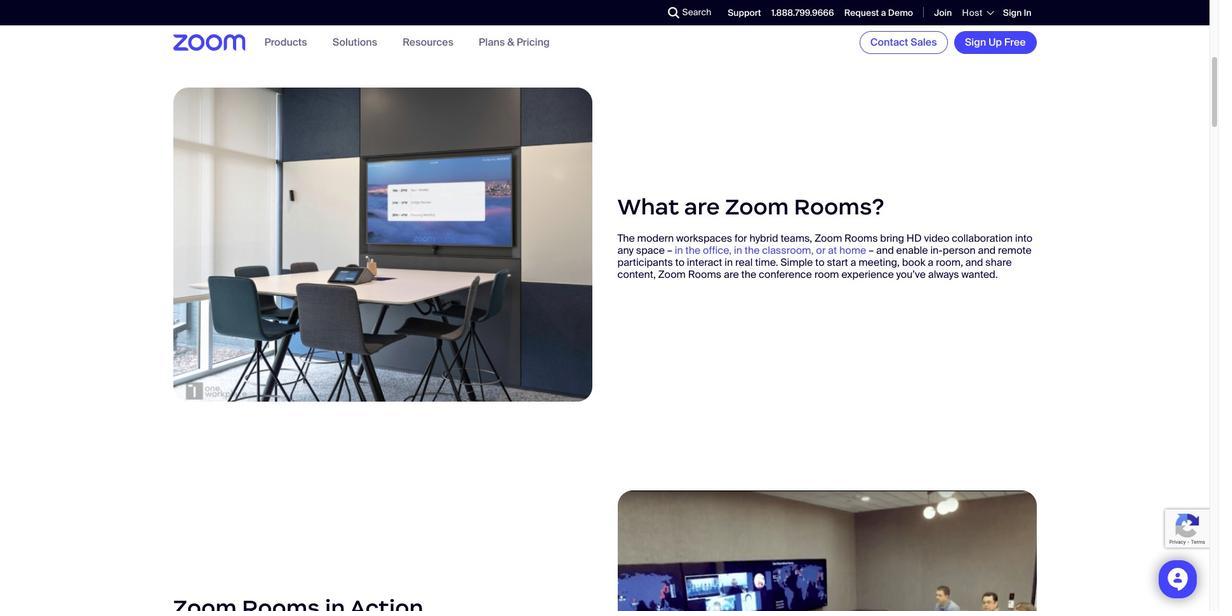 Task type: locate. For each thing, give the bounding box(es) containing it.
2 horizontal spatial a
[[928, 256, 934, 270]]

– right 'space'
[[668, 244, 673, 257]]

in
[[675, 244, 683, 257], [734, 244, 743, 257], [725, 256, 733, 270]]

a left demo
[[882, 7, 887, 18]]

to
[[676, 256, 685, 270], [816, 256, 825, 270]]

in left real
[[725, 256, 733, 270]]

sign left in
[[1004, 7, 1022, 18]]

collaboration
[[952, 232, 1013, 245]]

to left "at"
[[816, 256, 825, 270]]

1 horizontal spatial rooms
[[845, 232, 878, 245]]

up
[[989, 36, 1003, 49]]

0 vertical spatial sign
[[1004, 7, 1022, 18]]

– and enable in-person and remote participants to interact in real time. simple to start a meeting, book a room, and share content, zoom rooms are the conference room experience you've always wanted.
[[618, 244, 1032, 282]]

what
[[618, 194, 679, 222]]

the
[[618, 232, 635, 245]]

real
[[736, 256, 753, 270]]

room,
[[936, 256, 964, 270]]

sign left the up on the top right of page
[[965, 36, 987, 49]]

and
[[877, 244, 894, 257], [978, 244, 996, 257], [966, 256, 984, 270]]

remote
[[999, 244, 1032, 257]]

1 – from the left
[[668, 244, 673, 257]]

pricing
[[517, 36, 550, 49]]

into
[[1016, 232, 1033, 245]]

request
[[845, 7, 879, 18]]

join link
[[935, 7, 953, 18]]

1.888.799.9666 link
[[772, 7, 835, 18]]

sign for sign in
[[1004, 7, 1022, 18]]

0 horizontal spatial rooms
[[688, 268, 722, 282]]

1 horizontal spatial are
[[724, 268, 739, 282]]

hd
[[907, 232, 922, 245]]

– inside the modern workspaces for hybrid teams, zoom rooms bring hd video collaboration into any space –
[[668, 244, 673, 257]]

rooms inside the modern workspaces for hybrid teams, zoom rooms bring hd video collaboration into any space –
[[845, 232, 878, 245]]

join
[[935, 7, 953, 18]]

what are zoom rooms?
[[618, 194, 885, 222]]

sign for sign up free
[[965, 36, 987, 49]]

zoom down 'space'
[[659, 268, 686, 282]]

office,
[[703, 244, 732, 257]]

1 horizontal spatial sign
[[1004, 7, 1022, 18]]

demo
[[889, 7, 914, 18]]

room
[[815, 268, 840, 282]]

1 horizontal spatial a
[[882, 7, 887, 18]]

resources button
[[403, 36, 454, 49]]

zoom up start
[[815, 232, 843, 245]]

participants
[[618, 256, 673, 270]]

in-
[[931, 244, 943, 257]]

0 horizontal spatial are
[[685, 194, 720, 222]]

1.888.799.9666
[[772, 7, 835, 18]]

the modern workspaces for hybrid teams, zoom rooms bring hd video collaboration into any space –
[[618, 232, 1033, 257]]

None search field
[[622, 3, 671, 23]]

support link
[[728, 7, 762, 18]]

1 horizontal spatial in
[[725, 256, 733, 270]]

zoom logo image
[[173, 34, 246, 51]]

1 horizontal spatial –
[[869, 244, 874, 257]]

in inside – and enable in-person and remote participants to interact in real time. simple to start a meeting, book a room, and share content, zoom rooms are the conference room experience you've always wanted.
[[725, 256, 733, 270]]

1 vertical spatial sign
[[965, 36, 987, 49]]

1 horizontal spatial zoom
[[726, 194, 789, 222]]

0 vertical spatial zoom
[[726, 194, 789, 222]]

0 horizontal spatial in
[[675, 244, 683, 257]]

1 vertical spatial rooms
[[688, 268, 722, 282]]

1 vertical spatial zoom
[[815, 232, 843, 245]]

sign
[[1004, 7, 1022, 18], [965, 36, 987, 49]]

products
[[265, 36, 307, 49]]

rooms up meeting,
[[845, 232, 878, 245]]

zoom inside the modern workspaces for hybrid teams, zoom rooms bring hd video collaboration into any space –
[[815, 232, 843, 245]]

zoom up hybrid
[[726, 194, 789, 222]]

simple
[[781, 256, 813, 270]]

solutions button
[[333, 36, 377, 49]]

0 horizontal spatial zoom
[[659, 268, 686, 282]]

wanted.
[[962, 268, 998, 282]]

a right start
[[851, 256, 857, 270]]

a right book
[[928, 256, 934, 270]]

0 horizontal spatial sign
[[965, 36, 987, 49]]

2 – from the left
[[869, 244, 874, 257]]

time.
[[755, 256, 779, 270]]

are up workspaces
[[685, 194, 720, 222]]

plans & pricing
[[479, 36, 550, 49]]

are
[[685, 194, 720, 222], [724, 268, 739, 282]]

0 horizontal spatial to
[[676, 256, 685, 270]]

2 vertical spatial zoom
[[659, 268, 686, 282]]

0 vertical spatial are
[[685, 194, 720, 222]]

always
[[929, 268, 960, 282]]

share
[[986, 256, 1012, 270]]

search
[[683, 6, 712, 18]]

0 horizontal spatial a
[[851, 256, 857, 270]]

0 vertical spatial rooms
[[845, 232, 878, 245]]

– right home
[[869, 244, 874, 257]]

are down office,
[[724, 268, 739, 282]]

in right office,
[[734, 244, 743, 257]]

sign up free link
[[955, 31, 1037, 54]]

1 to from the left
[[676, 256, 685, 270]]

1 vertical spatial are
[[724, 268, 739, 282]]

in
[[1024, 7, 1032, 18]]

in right modern
[[675, 244, 683, 257]]

to left "interact"
[[676, 256, 685, 270]]

in the office, in the classroom, or at home link
[[675, 244, 867, 257]]

1 horizontal spatial to
[[816, 256, 825, 270]]

–
[[668, 244, 673, 257], [869, 244, 874, 257]]

zoom
[[726, 194, 789, 222], [815, 232, 843, 245], [659, 268, 686, 282]]

free
[[1005, 36, 1026, 49]]

in the office, in the classroom, or at home
[[675, 244, 867, 257]]

2 horizontal spatial zoom
[[815, 232, 843, 245]]

search image
[[668, 7, 679, 18]]

a
[[882, 7, 887, 18], [851, 256, 857, 270], [928, 256, 934, 270]]

the
[[686, 244, 701, 257], [745, 244, 760, 257], [742, 268, 757, 282]]

rooms
[[845, 232, 878, 245], [688, 268, 722, 282]]

plans & pricing link
[[479, 36, 550, 49]]

teams,
[[781, 232, 813, 245]]

for
[[735, 232, 748, 245]]

0 horizontal spatial –
[[668, 244, 673, 257]]

rooms down office,
[[688, 268, 722, 282]]

host
[[963, 7, 983, 18]]



Task type: describe. For each thing, give the bounding box(es) containing it.
any
[[618, 244, 634, 257]]

host button
[[963, 7, 993, 18]]

or
[[817, 244, 826, 257]]

home
[[840, 244, 867, 257]]

2 to from the left
[[816, 256, 825, 270]]

content,
[[618, 268, 656, 282]]

request a demo link
[[845, 7, 914, 18]]

products button
[[265, 36, 307, 49]]

rooms inside – and enable in-person and remote participants to interact in real time. simple to start a meeting, book a room, and share content, zoom rooms are the conference room experience you've always wanted.
[[688, 268, 722, 282]]

the inside – and enable in-person and remote participants to interact in real time. simple to start a meeting, book a room, and share content, zoom rooms are the conference room experience you've always wanted.
[[742, 268, 757, 282]]

modern
[[638, 232, 674, 245]]

person
[[943, 244, 976, 257]]

start
[[827, 256, 849, 270]]

– inside – and enable in-person and remote participants to interact in real time. simple to start a meeting, book a room, and share content, zoom rooms are the conference room experience you've always wanted.
[[869, 244, 874, 257]]

rooms?
[[794, 194, 885, 222]]

search image
[[668, 7, 679, 18]]

&
[[508, 36, 515, 49]]

video
[[925, 232, 950, 245]]

and left enable
[[877, 244, 894, 257]]

you've
[[897, 268, 926, 282]]

sign up free
[[965, 36, 1026, 49]]

support
[[728, 7, 762, 18]]

space
[[636, 244, 665, 257]]

request a demo
[[845, 7, 914, 18]]

experience
[[842, 268, 894, 282]]

conference
[[759, 268, 812, 282]]

are inside – and enable in-person and remote participants to interact in real time. simple to start a meeting, book a room, and share content, zoom rooms are the conference room experience you've always wanted.
[[724, 268, 739, 282]]

resources
[[403, 36, 454, 49]]

contact sales link
[[860, 31, 948, 54]]

classroom,
[[763, 244, 814, 257]]

sign in
[[1004, 7, 1032, 18]]

meeting,
[[859, 256, 900, 270]]

and up wanted. on the right of the page
[[978, 244, 996, 257]]

plans
[[479, 36, 505, 49]]

contact sales
[[871, 36, 937, 49]]

sales
[[911, 36, 937, 49]]

solutions
[[333, 36, 377, 49]]

small conference room image
[[173, 88, 592, 402]]

enable
[[897, 244, 929, 257]]

workspaces
[[677, 232, 733, 245]]

contact
[[871, 36, 909, 49]]

and left share
[[966, 256, 984, 270]]

sign in link
[[1004, 7, 1032, 18]]

at
[[828, 244, 837, 257]]

hybrid
[[750, 232, 779, 245]]

2 horizontal spatial in
[[734, 244, 743, 257]]

bring
[[881, 232, 905, 245]]

book
[[903, 256, 926, 270]]

zoom inside – and enable in-person and remote participants to interact in real time. simple to start a meeting, book a room, and share content, zoom rooms are the conference room experience you've always wanted.
[[659, 268, 686, 282]]

interact
[[687, 256, 723, 270]]



Task type: vqa. For each thing, say whether or not it's contained in the screenshot.
for
yes



